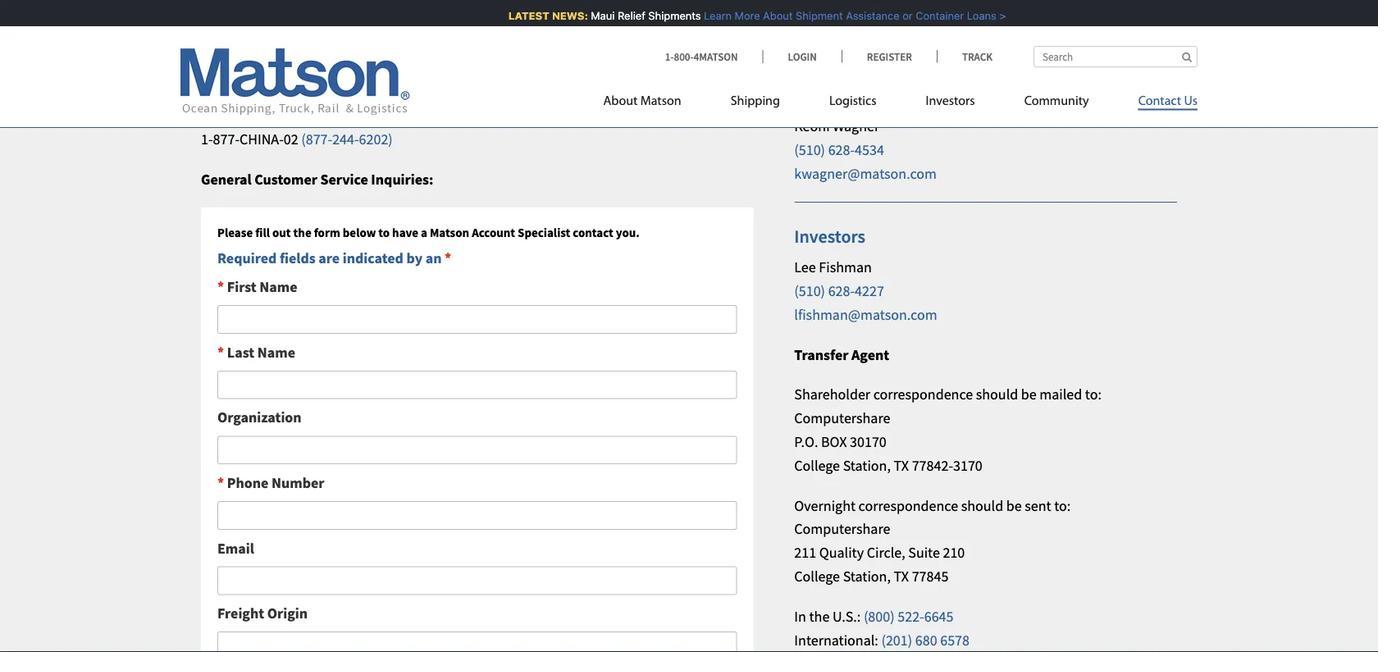 Task type: describe. For each thing, give the bounding box(es) containing it.
shareholder correspondence should be mailed to: computershare p.o. box 30170 college station, tx 77842-3170
[[795, 385, 1102, 475]]

overnight correspondence should be sent to: computershare 211 quality circle, suite 210 college station, tx 77845
[[795, 496, 1071, 586]]

or
[[899, 9, 909, 22]]

the inside in the u.s.: (800) 522-6645 international: (201) 680 6578
[[809, 607, 830, 626]]

about inside about matson link
[[604, 95, 638, 108]]

investors inside top menu navigation
[[926, 95, 975, 108]]

agent
[[852, 345, 890, 364]]

account
[[472, 225, 515, 240]]

freight
[[217, 604, 264, 623]]

keoni wagner (510) 628-4534 kwagner@matson.com
[[795, 117, 937, 183]]

3170
[[953, 456, 983, 475]]

phone
[[227, 474, 269, 492]]

service
[[320, 170, 368, 188]]

shipping
[[731, 95, 780, 108]]

1 vertical spatial matson
[[430, 225, 469, 240]]

news media
[[795, 84, 887, 106]]

inquiries:
[[371, 170, 434, 188]]

logistics link
[[805, 87, 901, 120]]

computershare for box
[[795, 409, 891, 427]]

* for phone number
[[217, 474, 224, 492]]

1 628- from the top
[[828, 23, 855, 42]]

to
[[378, 225, 390, 240]]

contact
[[1139, 95, 1182, 108]]

* first name
[[217, 278, 297, 296]]

1- inside 'alaska, alaska – asia service: 1-877-678-ship (877-678-7447) alaskacs@matson.com'
[[201, 43, 213, 61]]

6578
[[940, 631, 970, 649]]

* phone number
[[217, 474, 324, 492]]

lfishman@matson.com
[[795, 305, 937, 324]]

(201)
[[882, 631, 913, 649]]

77842-
[[912, 456, 953, 475]]

general customer service inquiries:
[[201, 170, 434, 188]]

relief
[[614, 9, 642, 22]]

alaskacs@matson.com link
[[201, 66, 343, 85]]

u.s.:
[[833, 607, 861, 626]]

service: inside 'alaska, alaska – asia service: 1-877-678-ship (877-678-7447) alaskacs@matson.com'
[[337, 19, 387, 37]]

* right an
[[445, 249, 451, 267]]

Search search field
[[1034, 46, 1198, 67]]

1 678- from the left
[[240, 43, 266, 61]]

in
[[795, 607, 806, 626]]

shipments
[[645, 9, 698, 22]]

(877-244-6202) link
[[301, 130, 393, 148]]

specialist
[[518, 225, 571, 240]]

211
[[795, 543, 817, 562]]

login link
[[763, 50, 842, 63]]

correspondence for circle,
[[859, 496, 958, 515]]

* last name
[[217, 343, 295, 361]]

628- for fishman
[[828, 282, 855, 300]]

us
[[1184, 95, 1198, 108]]

top menu navigation
[[604, 87, 1198, 120]]

77845
[[912, 567, 949, 586]]

4534
[[855, 141, 884, 159]]

877- inside the china service: 1-877-china-02 (877-244-6202)
[[213, 130, 240, 148]]

shipment
[[792, 9, 840, 22]]

college inside the shareholder correspondence should be mailed to: computershare p.o. box 30170 college station, tx 77842-3170
[[795, 456, 840, 475]]

877- inside 'alaska, alaska – asia service: 1-877-678-ship (877-678-7447) alaskacs@matson.com'
[[213, 43, 240, 61]]

–
[[297, 19, 304, 37]]

1 (510) from the top
[[795, 23, 825, 42]]

lee
[[795, 258, 816, 276]]

learn more about shipment assistance or container loans > link
[[701, 9, 1003, 22]]

(510) 628-4000 link
[[795, 23, 884, 42]]

should for sent
[[961, 496, 1004, 515]]

(510) 628-4227 link
[[795, 282, 884, 300]]

628- for wagner
[[828, 141, 855, 159]]

number
[[272, 474, 324, 492]]

(510) for lee
[[795, 282, 825, 300]]

organization
[[217, 408, 302, 427]]

email
[[217, 539, 254, 557]]

be for mailed
[[1021, 385, 1037, 404]]

service: inside the china service: 1-877-china-02 (877-244-6202)
[[241, 106, 292, 125]]

800-
[[674, 50, 694, 63]]

indicated
[[343, 249, 404, 267]]

college inside overnight correspondence should be sent to: computershare 211 quality circle, suite 210 college station, tx 77845
[[795, 567, 840, 586]]

please fill out the form below to have a matson account specialist contact you.
[[217, 225, 640, 240]]

contact us link
[[1114, 87, 1198, 120]]

you.
[[616, 225, 640, 240]]

in the u.s.: (800) 522-6645 international: (201) 680 6578
[[795, 607, 970, 649]]

please
[[217, 225, 253, 240]]

(877- inside the china service: 1-877-china-02 (877-244-6202)
[[301, 130, 332, 148]]

be for sent
[[1007, 496, 1022, 515]]

kwagner@matson.com
[[795, 164, 937, 183]]

are
[[319, 249, 340, 267]]

tx inside overnight correspondence should be sent to: computershare 211 quality circle, suite 210 college station, tx 77845
[[894, 567, 909, 586]]

box
[[821, 433, 847, 451]]

1- inside the china service: 1-877-china-02 (877-244-6202)
[[201, 130, 213, 148]]

kwagner@matson.com link
[[795, 164, 937, 183]]

2 678- from the left
[[330, 43, 356, 61]]

02
[[284, 130, 298, 148]]

first
[[227, 278, 257, 296]]

china
[[201, 106, 238, 125]]

blue matson logo with ocean, shipping, truck, rail and logistics written beneath it. image
[[181, 48, 410, 116]]

fishman
[[819, 258, 872, 276]]

correspondence for 30170
[[874, 385, 973, 404]]

keoni
[[795, 117, 830, 136]]

fill
[[255, 225, 270, 240]]



Task type: vqa. For each thing, say whether or not it's contained in the screenshot.
Lot
no



Task type: locate. For each thing, give the bounding box(es) containing it.
1 vertical spatial be
[[1007, 496, 1022, 515]]

(201) 680 6578 link
[[882, 631, 970, 649]]

1 horizontal spatial about
[[760, 9, 790, 22]]

0 vertical spatial matson
[[641, 95, 682, 108]]

to: for overnight correspondence should be sent to: computershare 211 quality circle, suite 210 college station, tx 77845
[[1055, 496, 1071, 515]]

1 station, from the top
[[843, 456, 891, 475]]

0 vertical spatial 628-
[[828, 23, 855, 42]]

1 vertical spatial should
[[961, 496, 1004, 515]]

3 (510) from the top
[[795, 282, 825, 300]]

>
[[996, 9, 1003, 22]]

*
[[445, 249, 451, 267], [217, 278, 224, 296], [217, 343, 224, 361], [217, 474, 224, 492]]

678- up alaskacs@matson.com at the top left of page
[[240, 43, 266, 61]]

0 vertical spatial tx
[[894, 456, 909, 475]]

about matson link
[[604, 87, 706, 120]]

matson
[[641, 95, 682, 108], [430, 225, 469, 240]]

should inside the shareholder correspondence should be mailed to: computershare p.o. box 30170 college station, tx 77842-3170
[[976, 385, 1018, 404]]

track
[[962, 50, 993, 63]]

the right out
[[293, 225, 312, 240]]

1- down china
[[201, 130, 213, 148]]

quality
[[819, 543, 864, 562]]

computershare inside the shareholder correspondence should be mailed to: computershare p.o. box 30170 college station, tx 77842-3170
[[795, 409, 891, 427]]

1 vertical spatial service:
[[241, 106, 292, 125]]

correspondence down "agent"
[[874, 385, 973, 404]]

1 vertical spatial station,
[[843, 567, 891, 586]]

computershare up box at the right bottom of page
[[795, 409, 891, 427]]

1- down shipments
[[665, 50, 674, 63]]

media
[[840, 84, 887, 106]]

be
[[1021, 385, 1037, 404], [1007, 496, 1022, 515]]

0 horizontal spatial to:
[[1055, 496, 1071, 515]]

sent
[[1025, 496, 1052, 515]]

0 vertical spatial should
[[976, 385, 1018, 404]]

be inside overnight correspondence should be sent to: computershare 211 quality circle, suite 210 college station, tx 77845
[[1007, 496, 1022, 515]]

* for first name
[[217, 278, 224, 296]]

be left sent
[[1007, 496, 1022, 515]]

None search field
[[1034, 46, 1198, 67]]

1 vertical spatial about
[[604, 95, 638, 108]]

0 vertical spatial service:
[[337, 19, 387, 37]]

1 horizontal spatial service:
[[337, 19, 387, 37]]

(510) down 'shipment'
[[795, 23, 825, 42]]

name right last
[[257, 343, 295, 361]]

None text field
[[217, 305, 737, 334], [217, 371, 737, 399], [217, 501, 737, 530], [217, 632, 737, 652], [217, 305, 737, 334], [217, 371, 737, 399], [217, 501, 737, 530], [217, 632, 737, 652]]

680
[[915, 631, 938, 649]]

last
[[227, 343, 254, 361]]

(510) 628-4534 link
[[795, 141, 884, 159]]

an
[[426, 249, 442, 267]]

investors up fishman
[[795, 225, 866, 247]]

* left "phone"
[[217, 474, 224, 492]]

0 vertical spatial (877-
[[299, 43, 330, 61]]

0 vertical spatial 877-
[[213, 43, 240, 61]]

community link
[[1000, 87, 1114, 120]]

628-
[[828, 23, 855, 42], [828, 141, 855, 159], [828, 282, 855, 300]]

1 vertical spatial investors
[[795, 225, 866, 247]]

678-
[[240, 43, 266, 61], [330, 43, 356, 61]]

search image
[[1182, 51, 1192, 62]]

0 vertical spatial investors
[[926, 95, 975, 108]]

1 vertical spatial college
[[795, 567, 840, 586]]

0 horizontal spatial the
[[293, 225, 312, 240]]

0 horizontal spatial investors
[[795, 225, 866, 247]]

suite
[[908, 543, 940, 562]]

investors link
[[901, 87, 1000, 120]]

should inside overnight correspondence should be sent to: computershare 211 quality circle, suite 210 college station, tx 77845
[[961, 496, 1004, 515]]

0 horizontal spatial matson
[[430, 225, 469, 240]]

mailed
[[1040, 385, 1082, 404]]

community
[[1024, 95, 1089, 108]]

244-
[[332, 130, 359, 148]]

shareholder
[[795, 385, 871, 404]]

* for last name
[[217, 343, 224, 361]]

2 tx from the top
[[894, 567, 909, 586]]

station, inside the shareholder correspondence should be mailed to: computershare p.o. box 30170 college station, tx 77842-3170
[[843, 456, 891, 475]]

877-
[[213, 43, 240, 61], [213, 130, 240, 148]]

correspondence inside overnight correspondence should be sent to: computershare 211 quality circle, suite 210 college station, tx 77845
[[859, 496, 958, 515]]

college down p.o.
[[795, 456, 840, 475]]

logistics
[[829, 95, 877, 108]]

0 vertical spatial correspondence
[[874, 385, 973, 404]]

lfishman@matson.com link
[[795, 305, 937, 324]]

1- down alaska,
[[201, 43, 213, 61]]

transfer agent
[[795, 345, 890, 364]]

0 vertical spatial be
[[1021, 385, 1037, 404]]

station,
[[843, 456, 891, 475], [843, 567, 891, 586]]

station, down 30170
[[843, 456, 891, 475]]

1 horizontal spatial to:
[[1085, 385, 1102, 404]]

0 horizontal spatial 678-
[[240, 43, 266, 61]]

1-
[[201, 43, 213, 61], [665, 50, 674, 63], [201, 130, 213, 148]]

628- inside keoni wagner (510) 628-4534 kwagner@matson.com
[[828, 141, 855, 159]]

investors
[[926, 95, 975, 108], [795, 225, 866, 247]]

assistance
[[843, 9, 896, 22]]

correspondence down 77842-
[[859, 496, 958, 515]]

about
[[760, 9, 790, 22], [604, 95, 638, 108]]

628- inside lee fishman (510) 628-4227 lfishman@matson.com
[[828, 282, 855, 300]]

general
[[201, 170, 252, 188]]

1 horizontal spatial matson
[[641, 95, 682, 108]]

(800) 522-6645 link
[[864, 607, 954, 626]]

0 vertical spatial station,
[[843, 456, 891, 475]]

required
[[217, 249, 277, 267]]

be left mailed
[[1021, 385, 1037, 404]]

china service: 1-877-china-02 (877-244-6202)
[[201, 106, 393, 148]]

matson down 800-
[[641, 95, 682, 108]]

about matson
[[604, 95, 682, 108]]

6202)
[[359, 130, 393, 148]]

628- down the "wagner"
[[828, 141, 855, 159]]

the right "in"
[[809, 607, 830, 626]]

login
[[788, 50, 817, 63]]

matson right 'a' on the top left of page
[[430, 225, 469, 240]]

to: right sent
[[1055, 496, 1071, 515]]

(510) 628-4000
[[795, 23, 884, 42]]

(510) down lee
[[795, 282, 825, 300]]

1 computershare from the top
[[795, 409, 891, 427]]

tx inside the shareholder correspondence should be mailed to: computershare p.o. box 30170 college station, tx 77842-3170
[[894, 456, 909, 475]]

2 vertical spatial 628-
[[828, 282, 855, 300]]

(877- down the asia
[[299, 43, 330, 61]]

investors down the track link
[[926, 95, 975, 108]]

a
[[421, 225, 427, 240]]

Commodity Description text field
[[217, 567, 737, 595]]

name
[[260, 278, 297, 296], [257, 343, 295, 361]]

tx left 77842-
[[894, 456, 909, 475]]

computershare for quality
[[795, 520, 891, 538]]

1 vertical spatial tx
[[894, 567, 909, 586]]

0 vertical spatial name
[[260, 278, 297, 296]]

1 vertical spatial computershare
[[795, 520, 891, 538]]

1-800-4matson link
[[665, 50, 763, 63]]

1 horizontal spatial the
[[809, 607, 830, 626]]

to: right mailed
[[1085, 385, 1102, 404]]

1 vertical spatial 628-
[[828, 141, 855, 159]]

628- down fishman
[[828, 282, 855, 300]]

1 college from the top
[[795, 456, 840, 475]]

(510) down keoni
[[795, 141, 825, 159]]

out
[[272, 225, 291, 240]]

2 628- from the top
[[828, 141, 855, 159]]

0 horizontal spatial service:
[[241, 106, 292, 125]]

correspondence inside the shareholder correspondence should be mailed to: computershare p.o. box 30170 college station, tx 77842-3170
[[874, 385, 973, 404]]

alaska, alaska – asia service: 1-877-678-ship (877-678-7447) alaskacs@matson.com
[[201, 19, 390, 85]]

0 vertical spatial computershare
[[795, 409, 891, 427]]

required fields are indicated by an *
[[217, 249, 451, 267]]

alaska,
[[201, 19, 248, 37]]

overnight
[[795, 496, 856, 515]]

name for * first name
[[260, 278, 297, 296]]

(510) inside keoni wagner (510) 628-4534 kwagner@matson.com
[[795, 141, 825, 159]]

1 vertical spatial name
[[257, 343, 295, 361]]

(510) inside lee fishman (510) 628-4227 lfishman@matson.com
[[795, 282, 825, 300]]

should left mailed
[[976, 385, 1018, 404]]

form
[[314, 225, 340, 240]]

2 college from the top
[[795, 567, 840, 586]]

news:
[[549, 9, 585, 22]]

1 vertical spatial correspondence
[[859, 496, 958, 515]]

college down 211
[[795, 567, 840, 586]]

0 vertical spatial about
[[760, 9, 790, 22]]

3 628- from the top
[[828, 282, 855, 300]]

1 vertical spatial the
[[809, 607, 830, 626]]

4000
[[855, 23, 884, 42]]

(510) for keoni
[[795, 141, 825, 159]]

1 vertical spatial (877-
[[301, 130, 332, 148]]

0 vertical spatial to:
[[1085, 385, 1102, 404]]

* left last
[[217, 343, 224, 361]]

service: up 7447)
[[337, 19, 387, 37]]

service: up the "china-"
[[241, 106, 292, 125]]

877- down alaska,
[[213, 43, 240, 61]]

service:
[[337, 19, 387, 37], [241, 106, 292, 125]]

to: inside overnight correspondence should be sent to: computershare 211 quality circle, suite 210 college station, tx 77845
[[1055, 496, 1071, 515]]

210
[[943, 543, 965, 562]]

computershare
[[795, 409, 891, 427], [795, 520, 891, 538]]

0 horizontal spatial about
[[604, 95, 638, 108]]

by
[[407, 249, 423, 267]]

ship
[[266, 43, 296, 61]]

(877- right 02
[[301, 130, 332, 148]]

1 vertical spatial to:
[[1055, 496, 1071, 515]]

asia
[[307, 19, 334, 37]]

2 vertical spatial (510)
[[795, 282, 825, 300]]

should for mailed
[[976, 385, 1018, 404]]

college
[[795, 456, 840, 475], [795, 567, 840, 586]]

freight origin
[[217, 604, 308, 623]]

(877- inside 'alaska, alaska – asia service: 1-877-678-ship (877-678-7447) alaskacs@matson.com'
[[299, 43, 330, 61]]

* left first
[[217, 278, 224, 296]]

Organization text field
[[217, 436, 737, 465]]

0 vertical spatial the
[[293, 225, 312, 240]]

1 vertical spatial 877-
[[213, 130, 240, 148]]

matson inside top menu navigation
[[641, 95, 682, 108]]

have
[[392, 225, 418, 240]]

2 877- from the top
[[213, 130, 240, 148]]

computershare up quality
[[795, 520, 891, 538]]

6645
[[924, 607, 954, 626]]

international:
[[795, 631, 879, 649]]

2 (510) from the top
[[795, 141, 825, 159]]

circle,
[[867, 543, 906, 562]]

2 computershare from the top
[[795, 520, 891, 538]]

4matson
[[694, 50, 738, 63]]

tx down circle,
[[894, 567, 909, 586]]

1 877- from the top
[[213, 43, 240, 61]]

628- down learn more about shipment assistance or container loans > 'link'
[[828, 23, 855, 42]]

1 vertical spatial (510)
[[795, 141, 825, 159]]

name for * last name
[[257, 343, 295, 361]]

computershare inside overnight correspondence should be sent to: computershare 211 quality circle, suite 210 college station, tx 77845
[[795, 520, 891, 538]]

(877-678-7447) link
[[299, 43, 390, 61]]

below
[[343, 225, 376, 240]]

more
[[731, 9, 757, 22]]

name down fields
[[260, 278, 297, 296]]

877- down china
[[213, 130, 240, 148]]

should down 3170
[[961, 496, 1004, 515]]

fields
[[280, 249, 316, 267]]

to: for shareholder correspondence should be mailed to: computershare p.o. box 30170 college station, tx 77842-3170
[[1085, 385, 1102, 404]]

station, down circle,
[[843, 567, 891, 586]]

station, inside overnight correspondence should be sent to: computershare 211 quality circle, suite 210 college station, tx 77845
[[843, 567, 891, 586]]

alaska
[[251, 19, 294, 37]]

0 vertical spatial (510)
[[795, 23, 825, 42]]

30170
[[850, 433, 887, 451]]

1 horizontal spatial 678-
[[330, 43, 356, 61]]

register
[[867, 50, 912, 63]]

522-
[[898, 607, 924, 626]]

2 station, from the top
[[843, 567, 891, 586]]

1-800-4matson
[[665, 50, 738, 63]]

china-
[[240, 130, 284, 148]]

lee fishman (510) 628-4227 lfishman@matson.com
[[795, 258, 937, 324]]

1 tx from the top
[[894, 456, 909, 475]]

678- down the asia
[[330, 43, 356, 61]]

be inside the shareholder correspondence should be mailed to: computershare p.o. box 30170 college station, tx 77842-3170
[[1021, 385, 1037, 404]]

1 horizontal spatial investors
[[926, 95, 975, 108]]

origin
[[267, 604, 308, 623]]

to: inside the shareholder correspondence should be mailed to: computershare p.o. box 30170 college station, tx 77842-3170
[[1085, 385, 1102, 404]]

0 vertical spatial college
[[795, 456, 840, 475]]

loans
[[964, 9, 993, 22]]



